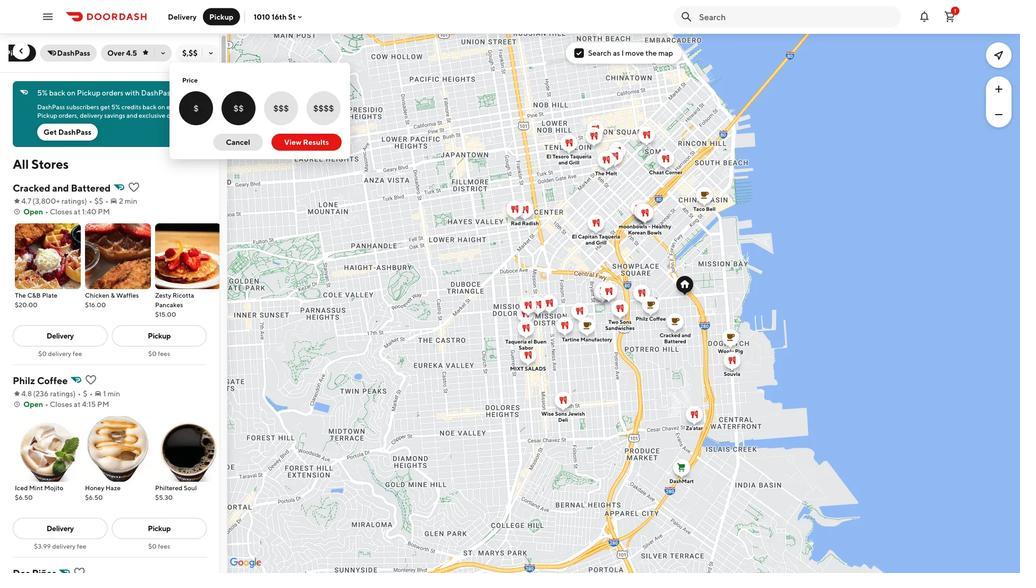 Task type: locate. For each thing, give the bounding box(es) containing it.
dashpass
[[57, 49, 90, 57], [141, 88, 174, 97], [37, 103, 65, 111], [58, 128, 92, 137]]

fee up "• $"
[[73, 350, 82, 358]]

back inside dashpass subscribers get 5% credits back on eligible pickup orders, delivery savings and exclusive offers.
[[143, 103, 157, 111]]

1 vertical spatial on
[[158, 103, 165, 111]]

0 horizontal spatial pickup button
[[0, 45, 36, 62]]

pickup link down $5.30
[[112, 519, 207, 540]]

5% back on pickup orders with dashpass
[[37, 88, 174, 97]]

pm for philz coffee
[[97, 400, 109, 409]]

chicken
[[85, 292, 110, 299]]

fee right $3.99 at the left
[[77, 543, 86, 551]]

pickup link down $15.00 at the left
[[112, 326, 207, 347]]

zesty ricotta pancakes $15.00
[[155, 292, 194, 318]]

0 vertical spatial fees
[[158, 350, 170, 358]]

average rating of 4.7 out of 5 element
[[13, 196, 31, 207]]

1 vertical spatial at
[[74, 400, 81, 409]]

1 vertical spatial fees
[[158, 543, 170, 551]]

delivery link
[[13, 326, 108, 347], [13, 519, 108, 540]]

el tesoro taqueria and grill
[[547, 154, 592, 166], [547, 154, 592, 166]]

pickup up 'get'
[[37, 112, 57, 119]]

1 vertical spatial pm
[[97, 400, 109, 409]]

1 horizontal spatial back
[[143, 103, 157, 111]]

2 pickup link from the top
[[112, 519, 207, 540]]

average rating of 4.8 out of 5 element
[[13, 389, 32, 400]]

1 vertical spatial pickup link
[[112, 519, 207, 540]]

dashpass down orders,
[[58, 128, 92, 137]]

None checkbox
[[222, 91, 256, 125]]

closes down '( 236 ratings )'
[[50, 400, 72, 409]]

1 right $ on the bottom left of the page
[[103, 390, 106, 399]]

0 horizontal spatial $6.50
[[15, 494, 33, 502]]

over 4.5 button
[[101, 45, 172, 62]]

dashpass up exclusive at the top left
[[141, 88, 174, 97]]

) left the "• $$"
[[85, 197, 87, 206]]

rad
[[511, 221, 521, 227], [511, 221, 521, 227]]

1 at from the top
[[74, 208, 81, 216]]

$,$$ button
[[176, 45, 219, 62]]

mint
[[29, 485, 43, 492]]

1 vertical spatial ratings
[[50, 390, 73, 399]]

1 vertical spatial delivery
[[47, 332, 74, 341]]

back up orders,
[[49, 88, 65, 97]]

$6.50 down iced
[[15, 494, 33, 502]]

1 open from the top
[[23, 208, 43, 216]]

0 vertical spatial delivery link
[[13, 326, 108, 347]]

two sons sandwiches
[[605, 319, 635, 332], [605, 319, 635, 332]]

) for coffee
[[73, 390, 76, 399]]

Search as I move the map checkbox
[[574, 48, 584, 58]]

ratings for and
[[61, 197, 85, 206]]

2 open from the top
[[23, 400, 43, 409]]

zesty
[[155, 292, 171, 299]]

2 at from the top
[[74, 400, 81, 409]]

pm down 1 min
[[97, 400, 109, 409]]

0 vertical spatial 1
[[954, 8, 957, 14]]

closes for and
[[50, 208, 72, 216]]

( right 4.7 at the left of page
[[32, 197, 35, 206]]

1 $0 fees from the top
[[148, 350, 170, 358]]

fees
[[158, 350, 170, 358], [158, 543, 170, 551]]

0 vertical spatial delivery
[[80, 112, 103, 119]]

fee for coffee
[[77, 543, 86, 551]]

fee
[[73, 350, 82, 358], [77, 543, 86, 551]]

delivery right $3.99 at the left
[[52, 543, 76, 551]]

deli
[[558, 417, 568, 424], [558, 417, 568, 424]]

min for cracked and battered
[[125, 197, 137, 206]]

closes
[[50, 208, 72, 216], [50, 400, 72, 409]]

( 236 ratings )
[[33, 390, 76, 399]]

0 vertical spatial $0 fees
[[148, 350, 170, 358]]

0 vertical spatial fee
[[73, 350, 82, 358]]

delivery up $0 delivery fee
[[47, 332, 74, 341]]

0 vertical spatial min
[[125, 197, 137, 206]]

taco
[[693, 206, 705, 212], [693, 206, 705, 212]]

1 horizontal spatial on
[[158, 103, 165, 111]]

$0 down $15.00 at the left
[[148, 350, 157, 358]]

radish
[[522, 221, 539, 227], [522, 221, 539, 227]]

1010
[[254, 12, 270, 21]]

Store search: begin typing to search for stores available on DoorDash text field
[[699, 11, 895, 23]]

1 right notification bell icon
[[954, 8, 957, 14]]

1 delivery link from the top
[[13, 326, 108, 347]]

pm
[[98, 208, 110, 216], [97, 400, 109, 409]]

powered by google image
[[230, 559, 261, 569]]

two
[[609, 319, 619, 325], [609, 319, 619, 325]]

) left "• $"
[[73, 390, 76, 399]]

pickup
[[209, 12, 234, 21], [5, 49, 30, 57], [77, 88, 100, 97], [37, 112, 57, 119], [148, 332, 171, 341], [148, 525, 171, 534]]

the c&b plate image
[[15, 224, 81, 290]]

cracked
[[13, 182, 50, 194], [660, 333, 681, 339], [660, 333, 681, 339]]

delivery for philz coffee
[[47, 525, 74, 534]]

0 vertical spatial pm
[[98, 208, 110, 216]]

recenter the map image
[[993, 49, 1005, 62]]

1 horizontal spatial $6.50
[[85, 494, 103, 502]]

5% up savings
[[111, 103, 120, 111]]

0 vertical spatial closes
[[50, 208, 72, 216]]

delivery
[[168, 12, 197, 21], [47, 332, 74, 341], [47, 525, 74, 534]]

click to add this store to your saved list image up 2 min
[[127, 181, 140, 194]]

delivery up $,$$
[[168, 12, 197, 21]]

0 vertical spatial click to add this store to your saved list image
[[127, 181, 140, 194]]

on up subscribers
[[67, 88, 75, 97]]

( right 4.8
[[33, 390, 36, 399]]

5% up 'get'
[[37, 88, 48, 97]]

delivery link for and
[[13, 326, 108, 347]]

and inside dashpass subscribers get 5% credits back on eligible pickup orders, delivery savings and exclusive offers.
[[127, 112, 137, 119]]

$16.00
[[85, 301, 106, 309]]

dashpass inside dashpass subscribers get 5% credits back on eligible pickup orders, delivery savings and exclusive offers.
[[37, 103, 65, 111]]

philz coffee
[[636, 316, 666, 322], [636, 316, 666, 322], [13, 375, 68, 387]]

1 horizontal spatial 1
[[954, 8, 957, 14]]

capitan
[[578, 234, 598, 240], [578, 234, 598, 240]]

1 pickup link from the top
[[112, 326, 207, 347]]

pickup link for cracked and battered
[[112, 326, 207, 347]]

0 vertical spatial open
[[23, 208, 43, 216]]

2 closes from the top
[[50, 400, 72, 409]]

delivery down subscribers
[[80, 112, 103, 119]]

0 horizontal spatial back
[[49, 88, 65, 97]]

• right $ on the bottom left of the page
[[90, 390, 93, 399]]

$6.50 inside honey haze $6.50
[[85, 494, 103, 502]]

1
[[954, 8, 957, 14], [103, 390, 106, 399]]

1 vertical spatial min
[[108, 390, 120, 399]]

delivery inside button
[[168, 12, 197, 21]]

chaat corner the melt
[[595, 170, 683, 177], [595, 170, 683, 177]]

click to add this store to your saved list image down $3.99 delivery fee at left bottom
[[73, 567, 86, 574]]

$6.50
[[15, 494, 33, 502], [85, 494, 103, 502]]

taco bell
[[693, 206, 716, 212], [693, 206, 716, 212]]

ratings up open • closes at 1:40 pm
[[61, 197, 85, 206]]

open menu image
[[41, 10, 54, 23]]

coffee
[[649, 316, 666, 322], [649, 316, 666, 322], [37, 375, 68, 387]]

• left $$
[[89, 197, 92, 206]]

moonbowls
[[619, 224, 647, 230], [619, 224, 647, 230]]

honey haze image
[[85, 417, 151, 483]]

at left 4:15 on the bottom left
[[74, 400, 81, 409]]

1 horizontal spatial 5%
[[111, 103, 120, 111]]

0 vertical spatial (
[[32, 197, 35, 206]]

$0 up 236
[[38, 350, 47, 358]]

taqueria el buen sabor wise sons jewish deli
[[506, 339, 585, 424], [506, 339, 585, 424]]

jewish
[[568, 411, 585, 417], [568, 411, 585, 417]]

236
[[36, 390, 49, 399]]

zesty ricotta pancakes image
[[155, 224, 221, 290]]

0 vertical spatial pickup link
[[112, 326, 207, 347]]

fees down $15.00 at the left
[[158, 350, 170, 358]]

1 vertical spatial fee
[[77, 543, 86, 551]]

0 horizontal spatial 5%
[[37, 88, 48, 97]]

0 horizontal spatial 1
[[103, 390, 106, 399]]

wooly pig
[[718, 349, 743, 355], [718, 349, 743, 355]]

1 vertical spatial delivery
[[48, 350, 71, 358]]

2 delivery link from the top
[[13, 519, 108, 540]]

0 horizontal spatial )
[[73, 390, 76, 399]]

open for cracked
[[23, 208, 43, 216]]

philz
[[636, 316, 648, 322], [636, 316, 648, 322], [13, 375, 35, 387]]

moonbowls - healthy korean bowls
[[619, 224, 671, 236], [619, 224, 671, 236]]

0 vertical spatial )
[[85, 197, 87, 206]]

1 for 1 min
[[103, 390, 106, 399]]

zoom out image
[[993, 108, 1005, 121]]

zoom in image
[[993, 83, 1005, 96]]

$6.50 inside iced mint mojito $6.50
[[15, 494, 33, 502]]

$0 fees down $5.30
[[148, 543, 170, 551]]

mixt
[[510, 366, 524, 372], [510, 366, 524, 372]]

on up exclusive at the top left
[[158, 103, 165, 111]]

0 horizontal spatial click to add this store to your saved list image
[[73, 567, 86, 574]]

1 vertical spatial delivery link
[[13, 519, 108, 540]]

1 vertical spatial pickup button
[[0, 45, 36, 62]]

at left 1:40
[[74, 208, 81, 216]]

1 vertical spatial 1
[[103, 390, 106, 399]]

closes down '( 3,800+ ratings )'
[[50, 208, 72, 216]]

fees down $5.30
[[158, 543, 170, 551]]

1 inside 1 button
[[954, 8, 957, 14]]

$$
[[94, 197, 103, 206]]

pm down $$
[[98, 208, 110, 216]]

open • closes at 1:40 pm
[[23, 208, 110, 216]]

0 horizontal spatial on
[[67, 88, 75, 97]]

mixt salads
[[510, 366, 546, 372], [510, 366, 546, 372]]

• down 3,800+
[[45, 208, 48, 216]]

1 vertical spatial back
[[143, 103, 157, 111]]

korean
[[628, 230, 646, 236], [628, 230, 646, 236]]

delivery up $3.99 delivery fee at left bottom
[[47, 525, 74, 534]]

delivery up '( 236 ratings )'
[[48, 350, 71, 358]]

click to add this store to your saved list image
[[127, 181, 140, 194], [73, 567, 86, 574]]

$6.50 down honey
[[85, 494, 103, 502]]

buen
[[534, 339, 547, 345], [534, 339, 547, 345]]

1 vertical spatial )
[[73, 390, 76, 399]]

1 vertical spatial open
[[23, 400, 43, 409]]

2 fees from the top
[[158, 543, 170, 551]]

$0 down $5.30
[[148, 543, 157, 551]]

2 $6.50 from the left
[[85, 494, 103, 502]]

delivery for cracked and battered
[[48, 350, 71, 358]]

2 vertical spatial delivery
[[52, 543, 76, 551]]

pickup left dashpass button
[[5, 49, 30, 57]]

1 $6.50 from the left
[[15, 494, 33, 502]]

ratings
[[61, 197, 85, 206], [50, 390, 73, 399]]

0 vertical spatial at
[[74, 208, 81, 216]]

el capitan taqueria and grill
[[572, 234, 620, 246], [572, 234, 620, 246]]

1 vertical spatial 5%
[[111, 103, 120, 111]]

$0 fees for cracked and battered
[[148, 350, 170, 358]]

1010 16th st button
[[254, 12, 304, 21]]

philtered soul $5.30
[[155, 485, 197, 502]]

fees for cracked and battered
[[158, 350, 170, 358]]

honey haze $6.50
[[85, 485, 121, 502]]

1 horizontal spatial min
[[125, 197, 137, 206]]

open down 4.7 at the left of page
[[23, 208, 43, 216]]

( for philz
[[33, 390, 36, 399]]

( for cracked
[[32, 197, 35, 206]]

chicken & waffles $16.00
[[85, 292, 139, 309]]

rad radish
[[511, 221, 539, 227], [511, 221, 539, 227]]

over 4.5
[[107, 49, 137, 57]]

None checkbox
[[179, 91, 213, 125], [264, 91, 298, 125], [307, 91, 341, 125], [179, 91, 213, 125], [264, 91, 298, 125], [307, 91, 341, 125]]

( 3,800+ ratings )
[[32, 197, 87, 206]]

1 horizontal spatial )
[[85, 197, 87, 206]]

back up exclusive at the top left
[[143, 103, 157, 111]]

1 closes from the top
[[50, 208, 72, 216]]

1 vertical spatial closes
[[50, 400, 72, 409]]

1 vertical spatial $0 fees
[[148, 543, 170, 551]]

on
[[67, 88, 75, 97], [158, 103, 165, 111]]

delivery link up $3.99 delivery fee at left bottom
[[13, 519, 108, 540]]

ratings up open • closes at 4:15 pm
[[50, 390, 73, 399]]

pickup button left dashpass button
[[0, 45, 36, 62]]

the inside the c&b plate $20.00
[[15, 292, 26, 299]]

0 horizontal spatial min
[[108, 390, 120, 399]]

get
[[44, 128, 57, 137]]

chaat
[[649, 170, 664, 176], [649, 170, 664, 176]]

0 vertical spatial ratings
[[61, 197, 85, 206]]

1 horizontal spatial click to add this store to your saved list image
[[127, 181, 140, 194]]

4:15
[[82, 400, 96, 409]]

pickup button left 1010 on the left of page
[[203, 8, 240, 25]]

at
[[74, 208, 81, 216], [74, 400, 81, 409]]

dashpass up orders,
[[37, 103, 65, 111]]

$0 fees down $15.00 at the left
[[148, 350, 170, 358]]

) for and
[[85, 197, 87, 206]]

2 $0 fees from the top
[[148, 543, 170, 551]]

• left $ on the bottom left of the page
[[78, 390, 81, 399]]

min right $ on the bottom left of the page
[[108, 390, 120, 399]]

delivery
[[80, 112, 103, 119], [48, 350, 71, 358], [52, 543, 76, 551]]

view results button
[[271, 134, 342, 151]]

5% inside dashpass subscribers get 5% credits back on eligible pickup orders, delivery savings and exclusive offers.
[[111, 103, 120, 111]]

the
[[595, 171, 605, 177], [595, 171, 605, 177], [15, 292, 26, 299]]

1 horizontal spatial pickup button
[[203, 8, 240, 25]]

el
[[528, 339, 533, 345], [528, 339, 533, 345]]

min right 2
[[125, 197, 137, 206]]

pickup up subscribers
[[77, 88, 100, 97]]

delivery link up $0 delivery fee
[[13, 326, 108, 347]]

dashmart
[[670, 479, 694, 485], [670, 479, 694, 485]]

• $$
[[89, 197, 103, 206]]

results
[[303, 138, 329, 147]]

2 vertical spatial delivery
[[47, 525, 74, 534]]

chicken & waffles image
[[85, 224, 151, 290]]

4.7
[[21, 197, 31, 206]]

1 fees from the top
[[158, 350, 170, 358]]

price
[[182, 77, 198, 84]]

0 vertical spatial delivery
[[168, 12, 197, 21]]

open down 4.8
[[23, 400, 43, 409]]

1 vertical spatial (
[[33, 390, 36, 399]]



Task type: vqa. For each thing, say whether or not it's contained in the screenshot.


Task type: describe. For each thing, give the bounding box(es) containing it.
2
[[119, 197, 123, 206]]

min for philz coffee
[[108, 390, 120, 399]]

1 for 1
[[954, 8, 957, 14]]

waffles
[[116, 292, 139, 299]]

1 min
[[103, 390, 120, 399]]

philtered soul image
[[155, 417, 221, 483]]

2 items, open order cart image
[[944, 10, 957, 23]]

c&b
[[27, 292, 41, 299]]

$0 fees for philz coffee
[[148, 543, 170, 551]]

delivery link for coffee
[[13, 519, 108, 540]]

all stores
[[13, 157, 69, 172]]

0 vertical spatial on
[[67, 88, 75, 97]]

$0 for coffee
[[148, 543, 157, 551]]

stores
[[31, 157, 69, 172]]

iced
[[15, 485, 28, 492]]

0 vertical spatial 5%
[[37, 88, 48, 97]]

fees for philz coffee
[[158, 543, 170, 551]]

notification bell image
[[918, 10, 931, 23]]

map
[[659, 49, 673, 57]]

$20.00
[[15, 301, 38, 309]]

plate
[[42, 292, 57, 299]]

the
[[646, 49, 657, 57]]

get dashpass button
[[37, 124, 98, 141]]

soul
[[184, 485, 197, 492]]

$3.99 delivery fee
[[34, 543, 86, 551]]

4.8
[[21, 390, 32, 399]]

pickup down $15.00 at the left
[[148, 332, 171, 341]]

view
[[284, 138, 302, 147]]

mojito
[[44, 485, 63, 492]]

&
[[111, 292, 115, 299]]

pancakes
[[155, 301, 183, 309]]

$5.30
[[155, 494, 173, 502]]

over
[[107, 49, 125, 57]]

get dashpass
[[44, 128, 92, 137]]

$0 for and
[[148, 350, 157, 358]]

move
[[626, 49, 644, 57]]

$
[[83, 390, 87, 399]]

fee for and
[[73, 350, 82, 358]]

$15.00
[[155, 311, 176, 318]]

pickup right delivery button
[[209, 12, 234, 21]]

dashpass left 'over'
[[57, 49, 90, 57]]

the c&b plate $20.00
[[15, 292, 57, 309]]

as
[[613, 49, 620, 57]]

delivery button
[[162, 8, 203, 25]]

dashpass subscribers get 5% credits back on eligible pickup orders, delivery savings and exclusive offers.
[[37, 103, 189, 119]]

1 vertical spatial click to add this store to your saved list image
[[73, 567, 86, 574]]

1010 16th st
[[254, 12, 296, 21]]

2 min
[[119, 197, 137, 206]]

iced mint mojito $6.50
[[15, 485, 63, 502]]

ratings for coffee
[[50, 390, 73, 399]]

get
[[100, 103, 110, 111]]

at for coffee
[[74, 400, 81, 409]]

st
[[288, 12, 296, 21]]

pickup link for philz coffee
[[112, 519, 207, 540]]

1 button
[[940, 6, 961, 27]]

pickup inside dashpass subscribers get 5% credits back on eligible pickup orders, delivery savings and exclusive offers.
[[37, 112, 57, 119]]

map region
[[191, 0, 1020, 574]]

cancel button
[[213, 134, 263, 151]]

honey
[[85, 485, 104, 492]]

cancel
[[226, 138, 250, 147]]

haze
[[106, 485, 121, 492]]

search as i move the map
[[588, 49, 673, 57]]

delivery for cracked and battered
[[47, 332, 74, 341]]

previous image
[[17, 47, 26, 55]]

view results
[[284, 138, 329, 147]]

closes for coffee
[[50, 400, 72, 409]]

open • closes at 4:15 pm
[[23, 400, 109, 409]]

• $
[[78, 390, 87, 399]]

exclusive
[[139, 112, 165, 119]]

• down 236
[[45, 400, 48, 409]]

with
[[125, 88, 140, 97]]

1:40
[[82, 208, 96, 216]]

click to add this store to your saved list image
[[85, 374, 97, 387]]

subscribers
[[66, 103, 99, 111]]

ricotta
[[173, 292, 194, 299]]

orders,
[[59, 112, 79, 119]]

philtered
[[155, 485, 182, 492]]

iced mint mojito image
[[15, 417, 81, 483]]

delivery inside dashpass subscribers get 5% credits back on eligible pickup orders, delivery savings and exclusive offers.
[[80, 112, 103, 119]]

offers.
[[167, 112, 185, 119]]

credits
[[122, 103, 141, 111]]

eligible
[[166, 103, 188, 111]]

i
[[622, 49, 624, 57]]

pickup down $5.30
[[148, 525, 171, 534]]

open for philz
[[23, 400, 43, 409]]

4.5
[[126, 49, 137, 57]]

3,800+
[[35, 197, 60, 206]]

pm for cracked and battered
[[98, 208, 110, 216]]

all
[[13, 157, 29, 172]]

search
[[588, 49, 612, 57]]

16th
[[272, 12, 287, 21]]

0 vertical spatial pickup button
[[203, 8, 240, 25]]

orders
[[102, 88, 123, 97]]

at for and
[[74, 208, 81, 216]]

$3.99
[[34, 543, 51, 551]]

• right $$
[[105, 197, 108, 206]]

$,$$
[[182, 49, 198, 57]]

savings
[[104, 112, 125, 119]]

$0 delivery fee
[[38, 350, 82, 358]]

on inside dashpass subscribers get 5% credits back on eligible pickup orders, delivery savings and exclusive offers.
[[158, 103, 165, 111]]

dashpass button
[[40, 45, 97, 62]]

delivery for philz coffee
[[52, 543, 76, 551]]

0 vertical spatial back
[[49, 88, 65, 97]]



